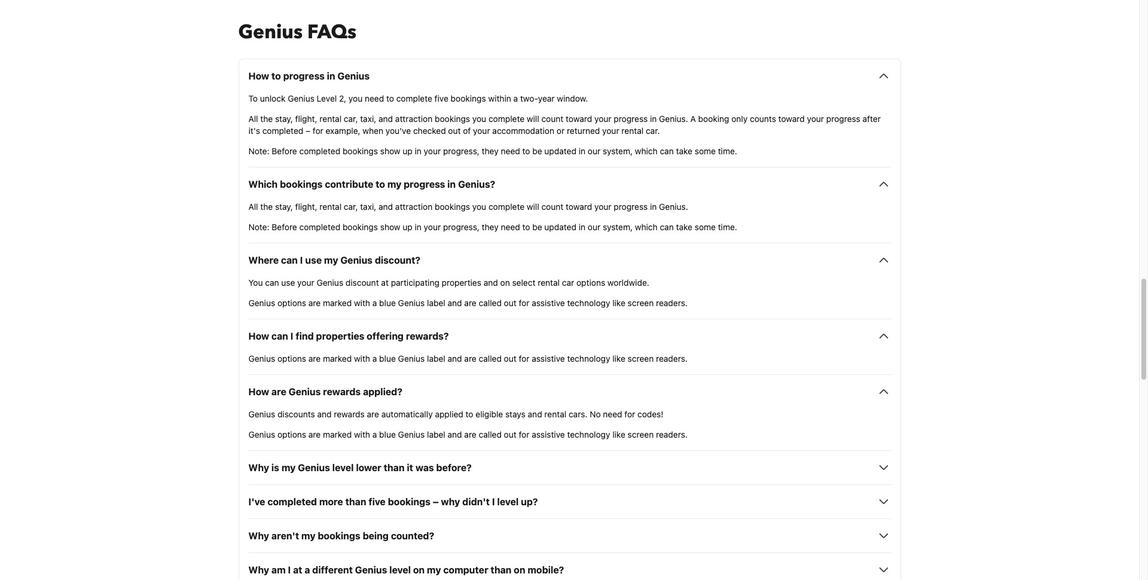 Task type: describe. For each thing, give the bounding box(es) containing it.
and right stays
[[528, 409, 543, 420]]

select
[[513, 278, 536, 288]]

offering
[[367, 331, 404, 342]]

genius. for all the stay, flight, rental car, taxi, and attraction bookings you complete will count toward your progress in genius. a booking only counts toward your progress after it's completed – for example, when you've checked out of your accommodation or returned your rental car.
[[659, 114, 689, 124]]

2 our from the top
[[588, 222, 601, 232]]

your right counts
[[808, 114, 825, 124]]

you for all the stay, flight, rental car, taxi, and attraction bookings you complete will count toward your progress in genius.
[[473, 202, 487, 212]]

rewards for applied?
[[323, 387, 361, 398]]

bookings inside all the stay, flight, rental car, taxi, and attraction bookings you complete will count toward your progress in genius. a booking only counts toward your progress after it's completed – for example, when you've checked out of your accommodation or returned your rental car.
[[435, 114, 470, 124]]

applied
[[435, 409, 464, 420]]

participating
[[391, 278, 440, 288]]

2 they from the top
[[482, 222, 499, 232]]

your up returned
[[595, 114, 612, 124]]

your down "checked"
[[424, 146, 441, 156]]

are down the find
[[309, 354, 321, 364]]

taxi, for all the stay, flight, rental car, taxi, and attraction bookings you complete will count toward your progress in genius.
[[360, 202, 377, 212]]

0 horizontal spatial use
[[281, 278, 295, 288]]

i right didn't on the bottom left of the page
[[492, 497, 495, 508]]

aren't
[[272, 531, 299, 542]]

rental left cars.
[[545, 409, 567, 420]]

discount
[[346, 278, 379, 288]]

which
[[249, 179, 278, 190]]

2 take from the top
[[676, 222, 693, 232]]

0 vertical spatial at
[[381, 278, 389, 288]]

where can i use my genius discount?
[[249, 255, 421, 266]]

are inside dropdown button
[[272, 387, 287, 398]]

rental up the example,
[[320, 114, 342, 124]]

your right of
[[473, 126, 490, 136]]

two-
[[521, 94, 538, 104]]

need right 2,
[[365, 94, 384, 104]]

1 time. from the top
[[718, 146, 738, 156]]

all for all the stay, flight, rental car, taxi, and attraction bookings you complete will count toward your progress in genius.
[[249, 202, 258, 212]]

after
[[863, 114, 881, 124]]

1 horizontal spatial properties
[[442, 278, 482, 288]]

how to progress in genius
[[249, 71, 370, 82]]

codes!
[[638, 409, 664, 420]]

mobile?
[[528, 565, 564, 576]]

and down you can use your genius discount at participating properties and on select rental car options worldwide.
[[448, 298, 462, 308]]

options right car
[[577, 278, 606, 288]]

a down discount
[[373, 298, 377, 308]]

bookings down genius?
[[435, 202, 470, 212]]

2 time. from the top
[[718, 222, 738, 232]]

will for all the stay, flight, rental car, taxi, and attraction bookings you complete will count toward your progress in genius. a booking only counts toward your progress after it's completed – for example, when you've checked out of your accommodation or returned your rental car.
[[527, 114, 540, 124]]

contribute
[[325, 179, 374, 190]]

counted?
[[391, 531, 435, 542]]

called for where can i use my genius discount?
[[479, 298, 502, 308]]

to up you've
[[387, 94, 394, 104]]

options down discounts
[[278, 430, 306, 440]]

bookings down it
[[388, 497, 431, 508]]

1 up from the top
[[403, 146, 413, 156]]

to unlock genius level 2, you need to complete five bookings within a two-year window.
[[249, 94, 588, 104]]

completed inside all the stay, flight, rental car, taxi, and attraction bookings you complete will count toward your progress in genius. a booking only counts toward your progress after it's completed – for example, when you've checked out of your accommodation or returned your rental car.
[[263, 126, 304, 136]]

bookings up where can i use my genius discount?
[[343, 222, 378, 232]]

2 note: from the top
[[249, 222, 270, 232]]

1 note: before completed bookings show up in your progress, they need to be updated in our system, which can take some time. from the top
[[249, 146, 738, 156]]

rewards?
[[406, 331, 449, 342]]

2 with from the top
[[354, 354, 370, 364]]

for down how can i find properties offering rewards? dropdown button on the bottom of page
[[519, 354, 530, 364]]

bookings left within at the top left of the page
[[451, 94, 486, 104]]

find
[[296, 331, 314, 342]]

accommodation
[[493, 126, 555, 136]]

out down stays
[[504, 430, 517, 440]]

to right the contribute at the left of page
[[376, 179, 385, 190]]

why aren't my bookings being counted? button
[[249, 529, 891, 544]]

all the stay, flight, rental car, taxi, and attraction bookings you complete will count toward your progress in genius. a booking only counts toward your progress after it's completed – for example, when you've checked out of your accommodation or returned your rental car.
[[249, 114, 881, 136]]

why is my genius level lower than it was before? button
[[249, 461, 891, 475]]

rental left car.
[[622, 126, 644, 136]]

bookings down when
[[343, 146, 378, 156]]

are down genius discounts and rewards are automatically applied to eligible stays and rental cars. no need for codes! on the bottom of page
[[465, 430, 477, 440]]

how can i find properties offering rewards?
[[249, 331, 449, 342]]

2 show from the top
[[380, 222, 401, 232]]

1 be from the top
[[533, 146, 543, 156]]

how to progress in genius button
[[249, 69, 891, 83]]

are up the find
[[309, 298, 321, 308]]

2 horizontal spatial level
[[497, 497, 519, 508]]

or
[[557, 126, 565, 136]]

to
[[249, 94, 258, 104]]

why for why is my genius level lower than it was before?
[[249, 463, 269, 474]]

label for how are genius rewards applied?
[[427, 430, 446, 440]]

completed down the example,
[[300, 146, 341, 156]]

why am i at a different genius level on my computer than on mobile? button
[[249, 563, 891, 578]]

2 readers. from the top
[[656, 354, 688, 364]]

assistive for how are genius rewards applied?
[[532, 430, 565, 440]]

out down select
[[504, 298, 517, 308]]

are down "applied?" in the left bottom of the page
[[367, 409, 379, 420]]

returned
[[567, 126, 600, 136]]

example,
[[326, 126, 361, 136]]

1 horizontal spatial on
[[501, 278, 510, 288]]

2 up from the top
[[403, 222, 413, 232]]

technology for how are genius rewards applied?
[[568, 430, 611, 440]]

the for all the stay, flight, rental car, taxi, and attraction bookings you complete will count toward your progress in genius.
[[260, 202, 273, 212]]

properties inside dropdown button
[[316, 331, 365, 342]]

car, for all the stay, flight, rental car, taxi, and attraction bookings you complete will count toward your progress in genius. a booking only counts toward your progress after it's completed – for example, when you've checked out of your accommodation or returned your rental car.
[[344, 114, 358, 124]]

no
[[590, 409, 601, 420]]

at inside dropdown button
[[293, 565, 302, 576]]

taxi, for all the stay, flight, rental car, taxi, and attraction bookings you complete will count toward your progress in genius. a booking only counts toward your progress after it's completed – for example, when you've checked out of your accommodation or returned your rental car.
[[360, 114, 377, 124]]

to up unlock
[[272, 71, 281, 82]]

cars.
[[569, 409, 588, 420]]

i've completed more than five bookings – why didn't i level up? button
[[249, 495, 891, 509]]

1 show from the top
[[380, 146, 401, 156]]

automatically
[[382, 409, 433, 420]]

why
[[441, 497, 460, 508]]

toward for all the stay, flight, rental car, taxi, and attraction bookings you complete will count toward your progress in genius. a booking only counts toward your progress after it's completed – for example, when you've checked out of your accommodation or returned your rental car.
[[566, 114, 593, 124]]

discount?
[[375, 255, 421, 266]]

and down how are genius rewards applied?
[[317, 409, 332, 420]]

can for how can i find properties offering rewards?
[[272, 331, 288, 342]]

bookings up different
[[318, 531, 361, 542]]

how are genius rewards applied?
[[249, 387, 403, 398]]

are down discounts
[[309, 430, 321, 440]]

why aren't my bookings being counted?
[[249, 531, 435, 542]]

why am i at a different genius level on my computer than on mobile?
[[249, 565, 564, 576]]

and down rewards?
[[448, 354, 462, 364]]

didn't
[[463, 497, 490, 508]]

0 vertical spatial you
[[349, 94, 363, 104]]

genius inside why am i at a different genius level on my computer than on mobile? dropdown button
[[355, 565, 387, 576]]

blue for where can i use my genius discount?
[[379, 298, 396, 308]]

2 note: before completed bookings show up in your progress, they need to be updated in our system, which can take some time. from the top
[[249, 222, 738, 232]]

the for all the stay, flight, rental car, taxi, and attraction bookings you complete will count toward your progress in genius. a booking only counts toward your progress after it's completed – for example, when you've checked out of your accommodation or returned your rental car.
[[260, 114, 273, 124]]

and left select
[[484, 278, 498, 288]]

with for applied?
[[354, 430, 370, 440]]

was
[[416, 463, 434, 474]]

for left codes!
[[625, 409, 636, 420]]

– inside dropdown button
[[433, 497, 439, 508]]

applied?
[[363, 387, 403, 398]]

your right returned
[[603, 126, 620, 136]]

complete for all the stay, flight, rental car, taxi, and attraction bookings you complete will count toward your progress in genius.
[[489, 202, 525, 212]]

genius faqs
[[238, 19, 357, 46]]

level inside dropdown button
[[390, 565, 411, 576]]

all for all the stay, flight, rental car, taxi, and attraction bookings you complete will count toward your progress in genius. a booking only counts toward your progress after it's completed – for example, when you've checked out of your accommodation or returned your rental car.
[[249, 114, 258, 124]]

before?
[[436, 463, 472, 474]]

i for why am i at a different genius level on my computer than on mobile?
[[288, 565, 291, 576]]

are down you can use your genius discount at participating properties and on select rental car options worldwide.
[[465, 298, 477, 308]]

need right no
[[603, 409, 623, 420]]

1 some from the top
[[695, 146, 716, 156]]

am
[[272, 565, 286, 576]]

need down accommodation
[[501, 146, 520, 156]]

your down where can i use my genius discount?
[[297, 278, 315, 288]]

genius. for all the stay, flight, rental car, taxi, and attraction bookings you complete will count toward your progress in genius.
[[659, 202, 689, 212]]

five inside "i've completed more than five bookings – why didn't i level up?" dropdown button
[[369, 497, 386, 508]]

car.
[[646, 126, 660, 136]]

bookings right which
[[280, 179, 323, 190]]

checked
[[413, 126, 446, 136]]

2 some from the top
[[695, 222, 716, 232]]

2 label from the top
[[427, 354, 446, 364]]

eligible
[[476, 409, 503, 420]]

it
[[407, 463, 413, 474]]

it's
[[249, 126, 260, 136]]

1 our from the top
[[588, 146, 601, 156]]

a down offering
[[373, 354, 377, 364]]

worldwide.
[[608, 278, 650, 288]]

count for all the stay, flight, rental car, taxi, and attraction bookings you complete will count toward your progress in genius.
[[542, 202, 564, 212]]

1 progress, from the top
[[443, 146, 480, 156]]

options down the find
[[278, 354, 306, 364]]

where
[[249, 255, 279, 266]]

why for why am i at a different genius level on my computer than on mobile?
[[249, 565, 269, 576]]

lower
[[356, 463, 382, 474]]

which bookings contribute to my progress in genius?
[[249, 179, 496, 190]]

stay, for all the stay, flight, rental car, taxi, and attraction bookings you complete will count toward your progress in genius.
[[275, 202, 293, 212]]

when
[[363, 126, 384, 136]]

stay, for all the stay, flight, rental car, taxi, and attraction bookings you complete will count toward your progress in genius. a booking only counts toward your progress after it's completed – for example, when you've checked out of your accommodation or returned your rental car.
[[275, 114, 293, 124]]

of
[[463, 126, 471, 136]]

genius inside how are genius rewards applied? dropdown button
[[289, 387, 321, 398]]

like for where can i use my genius discount?
[[613, 298, 626, 308]]

genius inside where can i use my genius discount? "dropdown button"
[[341, 255, 373, 266]]

genius?
[[458, 179, 496, 190]]

rewards for are
[[334, 409, 365, 420]]

2 assistive from the top
[[532, 354, 565, 364]]

why is my genius level lower than it was before?
[[249, 463, 472, 474]]

marked for rewards
[[323, 430, 352, 440]]



Task type: vqa. For each thing, say whether or not it's contained in the screenshot.
work at right
no



Task type: locate. For each thing, give the bounding box(es) containing it.
a
[[514, 94, 518, 104], [373, 298, 377, 308], [373, 354, 377, 364], [373, 430, 377, 440], [305, 565, 310, 576]]

you can use your genius discount at participating properties and on select rental car options worldwide.
[[249, 278, 650, 288]]

counts
[[750, 114, 777, 124]]

2 system, from the top
[[603, 222, 633, 232]]

within
[[489, 94, 512, 104]]

take
[[676, 146, 693, 156], [676, 222, 693, 232]]

0 vertical spatial genius options are marked with a blue genius label and are called out for assistive technology like screen readers.
[[249, 298, 688, 308]]

toward right counts
[[779, 114, 805, 124]]

3 like from the top
[[613, 430, 626, 440]]

you inside all the stay, flight, rental car, taxi, and attraction bookings you complete will count toward your progress in genius. a booking only counts toward your progress after it's completed – for example, when you've checked out of your accommodation or returned your rental car.
[[473, 114, 487, 124]]

all up the it's
[[249, 114, 258, 124]]

system,
[[603, 146, 633, 156], [603, 222, 633, 232]]

toward down "which bookings contribute to my progress in genius?" dropdown button
[[566, 202, 593, 212]]

like up 'why is my genius level lower than it was before?' dropdown button
[[613, 430, 626, 440]]

need down all the stay, flight, rental car, taxi, and attraction bookings you complete will count toward your progress in genius.
[[501, 222, 520, 232]]

all the stay, flight, rental car, taxi, and attraction bookings you complete will count toward your progress in genius.
[[249, 202, 689, 212]]

car,
[[344, 114, 358, 124], [344, 202, 358, 212]]

2 vertical spatial with
[[354, 430, 370, 440]]

0 vertical spatial take
[[676, 146, 693, 156]]

2 genius options are marked with a blue genius label and are called out for assistive technology like screen readers. from the top
[[249, 354, 688, 364]]

0 vertical spatial the
[[260, 114, 273, 124]]

how can i find properties offering rewards? button
[[249, 329, 891, 344]]

completed inside dropdown button
[[268, 497, 317, 508]]

to left eligible at the bottom left of the page
[[466, 409, 474, 420]]

with for my
[[354, 298, 370, 308]]

why inside why am i at a different genius level on my computer than on mobile? dropdown button
[[249, 565, 269, 576]]

my inside "dropdown button"
[[324, 255, 338, 266]]

0 vertical spatial technology
[[568, 298, 611, 308]]

1 vertical spatial rewards
[[334, 409, 365, 420]]

how for how can i find properties offering rewards?
[[249, 331, 269, 342]]

up up discount?
[[403, 222, 413, 232]]

0 vertical spatial flight,
[[295, 114, 317, 124]]

assistive up 'why is my genius level lower than it was before?' dropdown button
[[532, 430, 565, 440]]

a left two-
[[514, 94, 518, 104]]

1 assistive from the top
[[532, 298, 565, 308]]

1 how from the top
[[249, 71, 269, 82]]

2 stay, from the top
[[275, 202, 293, 212]]

1 flight, from the top
[[295, 114, 317, 124]]

0 vertical spatial will
[[527, 114, 540, 124]]

five up "checked"
[[435, 94, 449, 104]]

why left the am
[[249, 565, 269, 576]]

1 note: from the top
[[249, 146, 270, 156]]

2 how from the top
[[249, 331, 269, 342]]

1 vertical spatial blue
[[379, 354, 396, 364]]

– inside all the stay, flight, rental car, taxi, and attraction bookings you complete will count toward your progress in genius. a booking only counts toward your progress after it's completed – for example, when you've checked out of your accommodation or returned your rental car.
[[306, 126, 311, 136]]

1 they from the top
[[482, 146, 499, 156]]

for down stays
[[519, 430, 530, 440]]

2 will from the top
[[527, 202, 540, 212]]

2 be from the top
[[533, 222, 543, 232]]

0 horizontal spatial level
[[332, 463, 354, 474]]

1 horizontal spatial than
[[384, 463, 405, 474]]

2 count from the top
[[542, 202, 564, 212]]

flight, for all the stay, flight, rental car, taxi, and attraction bookings you complete will count toward your progress in genius. a booking only counts toward your progress after it's completed – for example, when you've checked out of your accommodation or returned your rental car.
[[295, 114, 317, 124]]

readers. for where can i use my genius discount?
[[656, 298, 688, 308]]

taxi, inside all the stay, flight, rental car, taxi, and attraction bookings you complete will count toward your progress in genius. a booking only counts toward your progress after it's completed – for example, when you've checked out of your accommodation or returned your rental car.
[[360, 114, 377, 124]]

up?
[[521, 497, 538, 508]]

why
[[249, 463, 269, 474], [249, 531, 269, 542], [249, 565, 269, 576]]

0 vertical spatial like
[[613, 298, 626, 308]]

a left different
[[305, 565, 310, 576]]

car
[[562, 278, 575, 288]]

2 horizontal spatial on
[[514, 565, 526, 576]]

1 before from the top
[[272, 146, 297, 156]]

with up why is my genius level lower than it was before?
[[354, 430, 370, 440]]

attraction for all the stay, flight, rental car, taxi, and attraction bookings you complete will count toward your progress in genius. a booking only counts toward your progress after it's completed – for example, when you've checked out of your accommodation or returned your rental car.
[[395, 114, 433, 124]]

level
[[317, 94, 337, 104]]

car, for all the stay, flight, rental car, taxi, and attraction bookings you complete will count toward your progress in genius.
[[344, 202, 358, 212]]

my
[[388, 179, 402, 190], [324, 255, 338, 266], [282, 463, 296, 474], [302, 531, 316, 542], [427, 565, 441, 576]]

you've
[[386, 126, 411, 136]]

3 readers. from the top
[[656, 430, 688, 440]]

count down "which bookings contribute to my progress in genius?" dropdown button
[[542, 202, 564, 212]]

2 vertical spatial complete
[[489, 202, 525, 212]]

which up the worldwide.
[[635, 222, 658, 232]]

unlock
[[260, 94, 286, 104]]

will
[[527, 114, 540, 124], [527, 202, 540, 212]]

rental left car
[[538, 278, 560, 288]]

on down counted?
[[413, 565, 425, 576]]

technology for where can i use my genius discount?
[[568, 298, 611, 308]]

how for how are genius rewards applied?
[[249, 387, 269, 398]]

1 label from the top
[[427, 298, 446, 308]]

2 blue from the top
[[379, 354, 396, 364]]

up down you've
[[403, 146, 413, 156]]

1 vertical spatial will
[[527, 202, 540, 212]]

2 vertical spatial technology
[[568, 430, 611, 440]]

why left aren't on the bottom of the page
[[249, 531, 269, 542]]

screen down codes!
[[628, 430, 654, 440]]

stay, inside all the stay, flight, rental car, taxi, and attraction bookings you complete will count toward your progress in genius. a booking only counts toward your progress after it's completed – for example, when you've checked out of your accommodation or returned your rental car.
[[275, 114, 293, 124]]

a inside why am i at a different genius level on my computer than on mobile? dropdown button
[[305, 565, 310, 576]]

at right discount
[[381, 278, 389, 288]]

3 screen from the top
[[628, 430, 654, 440]]

like for how are genius rewards applied?
[[613, 430, 626, 440]]

a up lower
[[373, 430, 377, 440]]

our up where can i use my genius discount? "dropdown button"
[[588, 222, 601, 232]]

flight,
[[295, 114, 317, 124], [295, 202, 317, 212]]

you
[[249, 278, 263, 288]]

1 vertical spatial note: before completed bookings show up in your progress, they need to be updated in our system, which can take some time.
[[249, 222, 738, 232]]

rewards inside dropdown button
[[323, 387, 361, 398]]

1 vertical spatial how
[[249, 331, 269, 342]]

1 vertical spatial –
[[433, 497, 439, 508]]

1 vertical spatial show
[[380, 222, 401, 232]]

1 car, from the top
[[344, 114, 358, 124]]

screen up codes!
[[628, 354, 654, 364]]

0 vertical spatial assistive
[[532, 298, 565, 308]]

3 assistive from the top
[[532, 430, 565, 440]]

genius inside 'why is my genius level lower than it was before?' dropdown button
[[298, 463, 330, 474]]

can
[[660, 146, 674, 156], [660, 222, 674, 232], [281, 255, 298, 266], [265, 278, 279, 288], [272, 331, 288, 342]]

to up where can i use my genius discount? "dropdown button"
[[523, 222, 530, 232]]

1 vertical spatial attraction
[[395, 202, 433, 212]]

2 vertical spatial how
[[249, 387, 269, 398]]

1 vertical spatial screen
[[628, 354, 654, 364]]

0 vertical spatial called
[[479, 298, 502, 308]]

complete for all the stay, flight, rental car, taxi, and attraction bookings you complete will count toward your progress in genius. a booking only counts toward your progress after it's completed – for example, when you've checked out of your accommodation or returned your rental car.
[[489, 114, 525, 124]]

0 vertical spatial note:
[[249, 146, 270, 156]]

genius discounts and rewards are automatically applied to eligible stays and rental cars. no need for codes!
[[249, 409, 664, 420]]

0 horizontal spatial five
[[369, 497, 386, 508]]

2 vertical spatial readers.
[[656, 430, 688, 440]]

0 vertical spatial attraction
[[395, 114, 433, 124]]

1 vertical spatial use
[[281, 278, 295, 288]]

1 vertical spatial they
[[482, 222, 499, 232]]

completed up where can i use my genius discount?
[[300, 222, 341, 232]]

discounts
[[278, 409, 315, 420]]

your down all the stay, flight, rental car, taxi, and attraction bookings you complete will count toward your progress in genius.
[[424, 222, 441, 232]]

i for how can i find properties offering rewards?
[[291, 331, 294, 342]]

2 vertical spatial screen
[[628, 430, 654, 440]]

1 the from the top
[[260, 114, 273, 124]]

show
[[380, 146, 401, 156], [380, 222, 401, 232]]

booking
[[699, 114, 730, 124]]

count up or
[[542, 114, 564, 124]]

are
[[309, 298, 321, 308], [465, 298, 477, 308], [309, 354, 321, 364], [465, 354, 477, 364], [272, 387, 287, 398], [367, 409, 379, 420], [309, 430, 321, 440], [465, 430, 477, 440]]

3 why from the top
[[249, 565, 269, 576]]

1 technology from the top
[[568, 298, 611, 308]]

blue
[[379, 298, 396, 308], [379, 354, 396, 364], [379, 430, 396, 440]]

0 vertical spatial readers.
[[656, 298, 688, 308]]

0 vertical spatial marked
[[323, 298, 352, 308]]

0 vertical spatial than
[[384, 463, 405, 474]]

which bookings contribute to my progress in genius? button
[[249, 177, 891, 192]]

2 updated from the top
[[545, 222, 577, 232]]

for
[[313, 126, 324, 136], [519, 298, 530, 308], [519, 354, 530, 364], [625, 409, 636, 420], [519, 430, 530, 440]]

genius.
[[659, 114, 689, 124], [659, 202, 689, 212]]

0 vertical spatial properties
[[442, 278, 482, 288]]

is
[[272, 463, 279, 474]]

note: before completed bookings show up in your progress, they need to be updated in our system, which can take some time. down of
[[249, 146, 738, 156]]

genius options are marked with a blue genius label and are called out for assistive technology like screen readers. for where can i use my genius discount?
[[249, 298, 688, 308]]

2 screen from the top
[[628, 354, 654, 364]]

different
[[312, 565, 353, 576]]

before up where at the left top of page
[[272, 222, 297, 232]]

updated down or
[[545, 146, 577, 156]]

1 vertical spatial label
[[427, 354, 446, 364]]

can inside "dropdown button"
[[281, 255, 298, 266]]

only
[[732, 114, 748, 124]]

1 readers. from the top
[[656, 298, 688, 308]]

you for all the stay, flight, rental car, taxi, and attraction bookings you complete will count toward your progress in genius. a booking only counts toward your progress after it's completed – for example, when you've checked out of your accommodation or returned your rental car.
[[473, 114, 487, 124]]

3 with from the top
[[354, 430, 370, 440]]

our
[[588, 146, 601, 156], [588, 222, 601, 232]]

flight, for all the stay, flight, rental car, taxi, and attraction bookings you complete will count toward your progress in genius.
[[295, 202, 317, 212]]

2 called from the top
[[479, 354, 502, 364]]

0 vertical spatial they
[[482, 146, 499, 156]]

1 vertical spatial stay,
[[275, 202, 293, 212]]

use right you
[[281, 278, 295, 288]]

1 vertical spatial than
[[346, 497, 367, 508]]

1 count from the top
[[542, 114, 564, 124]]

2 like from the top
[[613, 354, 626, 364]]

computer
[[444, 565, 489, 576]]

rewards down how are genius rewards applied?
[[334, 409, 365, 420]]

note: up where at the left top of page
[[249, 222, 270, 232]]

to down accommodation
[[523, 146, 530, 156]]

2 all from the top
[[249, 202, 258, 212]]

2 flight, from the top
[[295, 202, 317, 212]]

0 vertical spatial which
[[635, 146, 658, 156]]

called for how are genius rewards applied?
[[479, 430, 502, 440]]

count
[[542, 114, 564, 124], [542, 202, 564, 212]]

toward for all the stay, flight, rental car, taxi, and attraction bookings you complete will count toward your progress in genius.
[[566, 202, 593, 212]]

you
[[349, 94, 363, 104], [473, 114, 487, 124], [473, 202, 487, 212]]

attraction
[[395, 114, 433, 124], [395, 202, 433, 212]]

i right where at the left top of page
[[300, 255, 303, 266]]

3 marked from the top
[[323, 430, 352, 440]]

1 vertical spatial assistive
[[532, 354, 565, 364]]

the inside all the stay, flight, rental car, taxi, and attraction bookings you complete will count toward your progress in genius. a booking only counts toward your progress after it's completed – for example, when you've checked out of your accommodation or returned your rental car.
[[260, 114, 273, 124]]

and down which bookings contribute to my progress in genius?
[[379, 202, 393, 212]]

1 vertical spatial be
[[533, 222, 543, 232]]

system, up "which bookings contribute to my progress in genius?" dropdown button
[[603, 146, 633, 156]]

attraction inside all the stay, flight, rental car, taxi, and attraction bookings you complete will count toward your progress in genius. a booking only counts toward your progress after it's completed – for example, when you've checked out of your accommodation or returned your rental car.
[[395, 114, 433, 124]]

3 label from the top
[[427, 430, 446, 440]]

2,
[[339, 94, 347, 104]]

technology down no
[[568, 430, 611, 440]]

1 vertical spatial the
[[260, 202, 273, 212]]

rental down the contribute at the left of page
[[320, 202, 342, 212]]

0 vertical spatial time.
[[718, 146, 738, 156]]

with
[[354, 298, 370, 308], [354, 354, 370, 364], [354, 430, 370, 440]]

like
[[613, 298, 626, 308], [613, 354, 626, 364], [613, 430, 626, 440]]

1 marked from the top
[[323, 298, 352, 308]]

2 vertical spatial like
[[613, 430, 626, 440]]

marked for use
[[323, 298, 352, 308]]

2 vertical spatial level
[[390, 565, 411, 576]]

how are genius rewards applied? button
[[249, 385, 891, 399]]

progress, down all the stay, flight, rental car, taxi, and attraction bookings you complete will count toward your progress in genius.
[[443, 222, 480, 232]]

2 vertical spatial label
[[427, 430, 446, 440]]

1 vertical spatial with
[[354, 354, 370, 364]]

1 horizontal spatial level
[[390, 565, 411, 576]]

car, inside all the stay, flight, rental car, taxi, and attraction bookings you complete will count toward your progress in genius. a booking only counts toward your progress after it's completed – for example, when you've checked out of your accommodation or returned your rental car.
[[344, 114, 358, 124]]

level left lower
[[332, 463, 354, 474]]

1 screen from the top
[[628, 298, 654, 308]]

on left select
[[501, 278, 510, 288]]

will for all the stay, flight, rental car, taxi, and attraction bookings you complete will count toward your progress in genius.
[[527, 202, 540, 212]]

all inside all the stay, flight, rental car, taxi, and attraction bookings you complete will count toward your progress in genius. a booking only counts toward your progress after it's completed – for example, when you've checked out of your accommodation or returned your rental car.
[[249, 114, 258, 124]]

count for all the stay, flight, rental car, taxi, and attraction bookings you complete will count toward your progress in genius. a booking only counts toward your progress after it's completed – for example, when you've checked out of your accommodation or returned your rental car.
[[542, 114, 564, 124]]

for down select
[[519, 298, 530, 308]]

car, down the contribute at the left of page
[[344, 202, 358, 212]]

will down "which bookings contribute to my progress in genius?" dropdown button
[[527, 202, 540, 212]]

0 vertical spatial our
[[588, 146, 601, 156]]

note: down the it's
[[249, 146, 270, 156]]

1 vertical spatial which
[[635, 222, 658, 232]]

2 why from the top
[[249, 531, 269, 542]]

options
[[577, 278, 606, 288], [278, 298, 306, 308], [278, 354, 306, 364], [278, 430, 306, 440]]

0 vertical spatial –
[[306, 126, 311, 136]]

1 genius. from the top
[[659, 114, 689, 124]]

2 technology from the top
[[568, 354, 611, 364]]

2 car, from the top
[[344, 202, 358, 212]]

be down accommodation
[[533, 146, 543, 156]]

complete
[[397, 94, 433, 104], [489, 114, 525, 124], [489, 202, 525, 212]]

how for how to progress in genius
[[249, 71, 269, 82]]

1 vertical spatial our
[[588, 222, 601, 232]]

on left mobile? on the left
[[514, 565, 526, 576]]

3 blue from the top
[[379, 430, 396, 440]]

1 take from the top
[[676, 146, 693, 156]]

why inside 'why is my genius level lower than it was before?' dropdown button
[[249, 463, 269, 474]]

label down you can use your genius discount at participating properties and on select rental car options worldwide.
[[427, 298, 446, 308]]

genius options are marked with a blue genius label and are called out for assistive technology like screen readers.
[[249, 298, 688, 308], [249, 354, 688, 364], [249, 430, 688, 440]]

1 vertical spatial at
[[293, 565, 302, 576]]

count inside all the stay, flight, rental car, taxi, and attraction bookings you complete will count toward your progress in genius. a booking only counts toward your progress after it's completed – for example, when you've checked out of your accommodation or returned your rental car.
[[542, 114, 564, 124]]

0 vertical spatial why
[[249, 463, 269, 474]]

they down all the stay, flight, rental car, taxi, and attraction bookings you complete will count toward your progress in genius.
[[482, 222, 499, 232]]

out up stays
[[504, 354, 517, 364]]

0 vertical spatial five
[[435, 94, 449, 104]]

1 called from the top
[[479, 298, 502, 308]]

why inside why aren't my bookings being counted? dropdown button
[[249, 531, 269, 542]]

and down genius discounts and rewards are automatically applied to eligible stays and rental cars. no need for codes! on the bottom of page
[[448, 430, 462, 440]]

2 vertical spatial than
[[491, 565, 512, 576]]

than
[[384, 463, 405, 474], [346, 497, 367, 508], [491, 565, 512, 576]]

0 vertical spatial system,
[[603, 146, 633, 156]]

completed up aren't on the bottom of the page
[[268, 497, 317, 508]]

genius
[[238, 19, 303, 46], [338, 71, 370, 82], [288, 94, 315, 104], [341, 255, 373, 266], [317, 278, 344, 288], [249, 298, 275, 308], [398, 298, 425, 308], [249, 354, 275, 364], [398, 354, 425, 364], [289, 387, 321, 398], [249, 409, 275, 420], [249, 430, 275, 440], [398, 430, 425, 440], [298, 463, 330, 474], [355, 565, 387, 576]]

i inside dropdown button
[[288, 565, 291, 576]]

3 genius options are marked with a blue genius label and are called out for assistive technology like screen readers. from the top
[[249, 430, 688, 440]]

1 vertical spatial taxi,
[[360, 202, 377, 212]]

1 all from the top
[[249, 114, 258, 124]]

properties right participating
[[442, 278, 482, 288]]

0 horizontal spatial properties
[[316, 331, 365, 342]]

2 vertical spatial blue
[[379, 430, 396, 440]]

how
[[249, 71, 269, 82], [249, 331, 269, 342], [249, 387, 269, 398]]

properties
[[442, 278, 482, 288], [316, 331, 365, 342]]

more
[[319, 497, 343, 508]]

a
[[691, 114, 696, 124]]

our down returned
[[588, 146, 601, 156]]

2 horizontal spatial than
[[491, 565, 512, 576]]

screen
[[628, 298, 654, 308], [628, 354, 654, 364], [628, 430, 654, 440]]

i left the find
[[291, 331, 294, 342]]

genius inside how to progress in genius dropdown button
[[338, 71, 370, 82]]

0 vertical spatial screen
[[628, 298, 654, 308]]

1 with from the top
[[354, 298, 370, 308]]

taxi, up when
[[360, 114, 377, 124]]

0 horizontal spatial on
[[413, 565, 425, 576]]

1 vertical spatial like
[[613, 354, 626, 364]]

1 vertical spatial marked
[[323, 354, 352, 364]]

window.
[[557, 94, 588, 104]]

3 technology from the top
[[568, 430, 611, 440]]

i inside "dropdown button"
[[300, 255, 303, 266]]

attraction down which bookings contribute to my progress in genius?
[[395, 202, 433, 212]]

five
[[435, 94, 449, 104], [369, 497, 386, 508]]

updated
[[545, 146, 577, 156], [545, 222, 577, 232]]

2 genius. from the top
[[659, 202, 689, 212]]

1 horizontal spatial five
[[435, 94, 449, 104]]

need
[[365, 94, 384, 104], [501, 146, 520, 156], [501, 222, 520, 232], [603, 409, 623, 420]]

2 vertical spatial why
[[249, 565, 269, 576]]

with down how can i find properties offering rewards?
[[354, 354, 370, 364]]

1 vertical spatial before
[[272, 222, 297, 232]]

2 which from the top
[[635, 222, 658, 232]]

screen for where can i use my genius discount?
[[628, 298, 654, 308]]

updated up where can i use my genius discount? "dropdown button"
[[545, 222, 577, 232]]

1 updated from the top
[[545, 146, 577, 156]]

your down "which bookings contribute to my progress in genius?" dropdown button
[[595, 202, 612, 212]]

i
[[300, 255, 303, 266], [291, 331, 294, 342], [492, 497, 495, 508], [288, 565, 291, 576]]

1 vertical spatial five
[[369, 497, 386, 508]]

assistive down how can i find properties offering rewards? dropdown button on the bottom of page
[[532, 354, 565, 364]]

2 taxi, from the top
[[360, 202, 377, 212]]

1 vertical spatial properties
[[316, 331, 365, 342]]

1 horizontal spatial at
[[381, 278, 389, 288]]

– left why
[[433, 497, 439, 508]]

use inside "dropdown button"
[[305, 255, 322, 266]]

1 system, from the top
[[603, 146, 633, 156]]

readers. for how are genius rewards applied?
[[656, 430, 688, 440]]

1 vertical spatial system,
[[603, 222, 633, 232]]

the
[[260, 114, 273, 124], [260, 202, 273, 212]]

1 which from the top
[[635, 146, 658, 156]]

screen down the worldwide.
[[628, 298, 654, 308]]

2 marked from the top
[[323, 354, 352, 364]]

1 vertical spatial up
[[403, 222, 413, 232]]

faqs
[[308, 19, 357, 46]]

genius options are marked with a blue genius label and are called out for assistive technology like screen readers. down genius discounts and rewards are automatically applied to eligible stays and rental cars. no need for codes! on the bottom of page
[[249, 430, 688, 440]]

completed right the it's
[[263, 126, 304, 136]]

attraction for all the stay, flight, rental car, taxi, and attraction bookings you complete will count toward your progress in genius.
[[395, 202, 433, 212]]

0 vertical spatial updated
[[545, 146, 577, 156]]

1 vertical spatial genius options are marked with a blue genius label and are called out for assistive technology like screen readers.
[[249, 354, 688, 364]]

–
[[306, 126, 311, 136], [433, 497, 439, 508]]

1 vertical spatial progress,
[[443, 222, 480, 232]]

genius options are marked with a blue genius label and are called out for assistive technology like screen readers. down rewards?
[[249, 354, 688, 364]]

can for where can i use my genius discount?
[[281, 255, 298, 266]]

1 vertical spatial genius.
[[659, 202, 689, 212]]

1 vertical spatial readers.
[[656, 354, 688, 364]]

for left the example,
[[313, 126, 324, 136]]

1 why from the top
[[249, 463, 269, 474]]

1 stay, from the top
[[275, 114, 293, 124]]

1 genius options are marked with a blue genius label and are called out for assistive technology like screen readers. from the top
[[249, 298, 688, 308]]

where can i use my genius discount? button
[[249, 253, 891, 268]]

2 progress, from the top
[[443, 222, 480, 232]]

in inside all the stay, flight, rental car, taxi, and attraction bookings you complete will count toward your progress in genius. a booking only counts toward your progress after it's completed – for example, when you've checked out of your accommodation or returned your rental car.
[[650, 114, 657, 124]]

1 will from the top
[[527, 114, 540, 124]]

before up which
[[272, 146, 297, 156]]

1 attraction from the top
[[395, 114, 433, 124]]

label for where can i use my genius discount?
[[427, 298, 446, 308]]

0 vertical spatial label
[[427, 298, 446, 308]]

blue for how are genius rewards applied?
[[379, 430, 396, 440]]

why for why aren't my bookings being counted?
[[249, 531, 269, 542]]

are up genius discounts and rewards are automatically applied to eligible stays and rental cars. no need for codes! on the bottom of page
[[465, 354, 477, 364]]

will inside all the stay, flight, rental car, taxi, and attraction bookings you complete will count toward your progress in genius. a booking only counts toward your progress after it's completed – for example, when you've checked out of your accommodation or returned your rental car.
[[527, 114, 540, 124]]

i've completed more than five bookings – why didn't i level up?
[[249, 497, 538, 508]]

2 before from the top
[[272, 222, 297, 232]]

on
[[501, 278, 510, 288], [413, 565, 425, 576], [514, 565, 526, 576]]

car, up the example,
[[344, 114, 358, 124]]

screen for how are genius rewards applied?
[[628, 430, 654, 440]]

genius options are marked with a blue genius label and are called out for assistive technology like screen readers. for how are genius rewards applied?
[[249, 430, 688, 440]]

0 vertical spatial complete
[[397, 94, 433, 104]]

the down which
[[260, 202, 273, 212]]

my inside dropdown button
[[427, 565, 441, 576]]

genius. inside all the stay, flight, rental car, taxi, and attraction bookings you complete will count toward your progress in genius. a booking only counts toward your progress after it's completed – for example, when you've checked out of your accommodation or returned your rental car.
[[659, 114, 689, 124]]

assistive for where can i use my genius discount?
[[532, 298, 565, 308]]

1 blue from the top
[[379, 298, 396, 308]]

1 vertical spatial count
[[542, 202, 564, 212]]

1 horizontal spatial use
[[305, 255, 322, 266]]

out inside all the stay, flight, rental car, taxi, and attraction bookings you complete will count toward your progress in genius. a booking only counts toward your progress after it's completed – for example, when you've checked out of your accommodation or returned your rental car.
[[448, 126, 461, 136]]

rental
[[320, 114, 342, 124], [622, 126, 644, 136], [320, 202, 342, 212], [538, 278, 560, 288], [545, 409, 567, 420]]

1 horizontal spatial –
[[433, 497, 439, 508]]

i've
[[249, 497, 265, 508]]

1 like from the top
[[613, 298, 626, 308]]

five up being
[[369, 497, 386, 508]]

marked down discount
[[323, 298, 352, 308]]

can for you can use your genius discount at participating properties and on select rental car options worldwide.
[[265, 278, 279, 288]]

at
[[381, 278, 389, 288], [293, 565, 302, 576]]

for inside all the stay, flight, rental car, taxi, and attraction bookings you complete will count toward your progress in genius. a booking only counts toward your progress after it's completed – for example, when you've checked out of your accommodation or returned your rental car.
[[313, 126, 324, 136]]

1 vertical spatial all
[[249, 202, 258, 212]]

0 vertical spatial count
[[542, 114, 564, 124]]

why left is
[[249, 463, 269, 474]]

1 taxi, from the top
[[360, 114, 377, 124]]

2 attraction from the top
[[395, 202, 433, 212]]

can inside dropdown button
[[272, 331, 288, 342]]

2 vertical spatial genius options are marked with a blue genius label and are called out for assistive technology like screen readers.
[[249, 430, 688, 440]]

progress,
[[443, 146, 480, 156], [443, 222, 480, 232]]

0 vertical spatial rewards
[[323, 387, 361, 398]]

complete inside all the stay, flight, rental car, taxi, and attraction bookings you complete will count toward your progress in genius. a booking only counts toward your progress after it's completed – for example, when you've checked out of your accommodation or returned your rental car.
[[489, 114, 525, 124]]

stays
[[506, 409, 526, 420]]

than inside dropdown button
[[491, 565, 512, 576]]

1 vertical spatial called
[[479, 354, 502, 364]]

1 vertical spatial you
[[473, 114, 487, 124]]

like down the worldwide.
[[613, 298, 626, 308]]

1 vertical spatial technology
[[568, 354, 611, 364]]

year
[[538, 94, 555, 104]]

0 vertical spatial car,
[[344, 114, 358, 124]]

flight, inside all the stay, flight, rental car, taxi, and attraction bookings you complete will count toward your progress in genius. a booking only counts toward your progress after it's completed – for example, when you've checked out of your accommodation or returned your rental car.
[[295, 114, 317, 124]]

completed
[[263, 126, 304, 136], [300, 146, 341, 156], [300, 222, 341, 232], [268, 497, 317, 508]]

being
[[363, 531, 389, 542]]

3 called from the top
[[479, 430, 502, 440]]

system, up the worldwide.
[[603, 222, 633, 232]]

options up the find
[[278, 298, 306, 308]]

2 the from the top
[[260, 202, 273, 212]]

0 vertical spatial genius.
[[659, 114, 689, 124]]

readers.
[[656, 298, 688, 308], [656, 354, 688, 364], [656, 430, 688, 440]]

i for where can i use my genius discount?
[[300, 255, 303, 266]]

2 vertical spatial marked
[[323, 430, 352, 440]]

bookings up of
[[435, 114, 470, 124]]

some
[[695, 146, 716, 156], [695, 222, 716, 232]]

3 how from the top
[[249, 387, 269, 398]]

before
[[272, 146, 297, 156], [272, 222, 297, 232]]

and inside all the stay, flight, rental car, taxi, and attraction bookings you complete will count toward your progress in genius. a booking only counts toward your progress after it's completed – for example, when you've checked out of your accommodation or returned your rental car.
[[379, 114, 393, 124]]

2 vertical spatial called
[[479, 430, 502, 440]]



